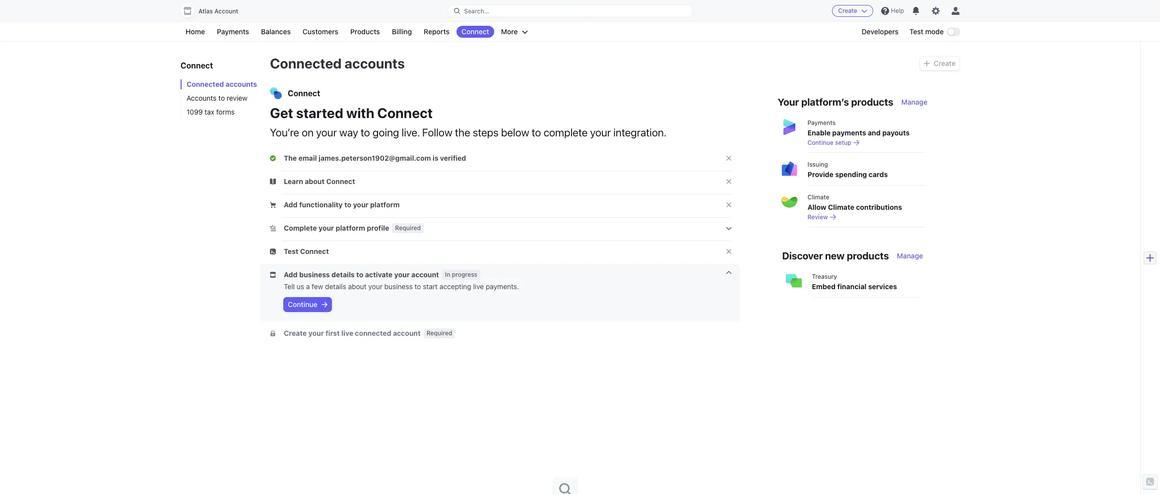 Task type: locate. For each thing, give the bounding box(es) containing it.
0 vertical spatial accounts
[[345, 55, 405, 71]]

to up complete your platform profile
[[344, 201, 351, 209]]

0 vertical spatial create button
[[833, 5, 874, 17]]

treasury embed financial services
[[812, 273, 897, 291]]

1 vertical spatial required
[[427, 330, 452, 337]]

1 horizontal spatial create button
[[920, 57, 960, 70]]

developers link
[[857, 26, 904, 38]]

test for test connect
[[284, 247, 299, 256]]

test connect
[[284, 247, 329, 256]]

manage link
[[902, 97, 928, 107], [897, 251, 923, 261]]

payments
[[217, 27, 249, 36], [808, 119, 836, 127]]

1 vertical spatial details
[[325, 282, 346, 291]]

about down add business details to activate your account dropdown button
[[348, 282, 367, 291]]

0 vertical spatial business
[[299, 271, 330, 279]]

to down 'connected accounts' link
[[218, 94, 225, 102]]

to inside dropdown button
[[356, 271, 363, 279]]

continue inside continue link
[[288, 300, 318, 309]]

connected down customers link
[[270, 55, 342, 71]]

1 vertical spatial connected accounts
[[187, 80, 257, 88]]

0 horizontal spatial continue
[[288, 300, 318, 309]]

reports
[[424, 27, 450, 36]]

1 vertical spatial products
[[847, 250, 889, 262]]

details
[[332, 271, 355, 279], [325, 282, 346, 291]]

on
[[302, 126, 314, 139]]

1 horizontal spatial continue
[[808, 139, 834, 146]]

required
[[395, 224, 421, 232], [427, 330, 452, 337]]

atlas account
[[199, 7, 238, 15]]

Search… search field
[[448, 5, 692, 17]]

your
[[778, 96, 799, 108]]

connect inside the test connect dropdown button
[[300, 247, 329, 256]]

your platform's products
[[778, 96, 894, 108]]

details right few
[[325, 282, 346, 291]]

1 horizontal spatial business
[[385, 282, 413, 291]]

0 vertical spatial manage link
[[902, 97, 928, 107]]

climate up allow
[[808, 194, 830, 201]]

create button down mode
[[920, 57, 960, 70]]

create down mode
[[934, 59, 956, 68]]

new
[[825, 250, 845, 262]]

create button
[[833, 5, 874, 17], [920, 57, 960, 70]]

1 horizontal spatial payments
[[808, 119, 836, 127]]

add functionality to your platform
[[284, 201, 400, 209]]

reports link
[[419, 26, 455, 38]]

complete your platform profile
[[284, 224, 389, 232]]

continue down enable
[[808, 139, 834, 146]]

continue
[[808, 139, 834, 146], [288, 300, 318, 309]]

svg image left the the
[[270, 155, 276, 161]]

2 add from the top
[[284, 271, 298, 279]]

your up profile
[[353, 201, 369, 209]]

manage up payouts
[[902, 98, 928, 106]]

your up tell us a few details about your business to start accepting live payments.
[[394, 271, 410, 279]]

add business details to activate your account
[[284, 271, 439, 279]]

is
[[433, 154, 439, 162]]

create up developers link at right top
[[839, 7, 858, 14]]

your down functionality at the left top
[[319, 224, 334, 232]]

steps
[[473, 126, 499, 139]]

0 horizontal spatial platform
[[336, 224, 365, 232]]

continue setup
[[808, 139, 852, 146]]

0 vertical spatial connected accounts
[[270, 55, 405, 71]]

svg image
[[924, 61, 930, 67], [270, 225, 276, 231], [270, 249, 276, 255], [270, 272, 276, 278], [270, 331, 276, 337]]

1 vertical spatial payments
[[808, 119, 836, 127]]

continue for continue setup
[[808, 139, 834, 146]]

platform down add functionality to your platform
[[336, 224, 365, 232]]

payments inside payments enable payments and payouts
[[808, 119, 836, 127]]

balances link
[[256, 26, 296, 38]]

required down start
[[427, 330, 452, 337]]

0 horizontal spatial payments
[[217, 27, 249, 36]]

continue down us
[[288, 300, 318, 309]]

1 add from the top
[[284, 201, 298, 209]]

platform
[[370, 201, 400, 209], [336, 224, 365, 232]]

1 vertical spatial manage link
[[897, 251, 923, 261]]

live right "first"
[[342, 329, 353, 338]]

more
[[501, 27, 518, 36]]

get started with connect you're on your way to going live. follow the steps below to complete your integration.
[[270, 105, 667, 139]]

0 vertical spatial create
[[839, 7, 858, 14]]

complete
[[284, 224, 317, 232]]

payments up enable
[[808, 119, 836, 127]]

details left the activate
[[332, 271, 355, 279]]

0 vertical spatial platform
[[370, 201, 400, 209]]

connected accounts
[[270, 55, 405, 71], [187, 80, 257, 88]]

accounts
[[345, 55, 405, 71], [226, 80, 257, 88]]

manage for discover new products
[[897, 252, 923, 260]]

1 vertical spatial business
[[385, 282, 413, 291]]

platform's
[[802, 96, 849, 108]]

create button up developers
[[833, 5, 874, 17]]

add up tell in the bottom of the page
[[284, 271, 298, 279]]

test down complete
[[284, 247, 299, 256]]

1 horizontal spatial accounts
[[345, 55, 405, 71]]

contributions
[[856, 203, 902, 211]]

0 vertical spatial continue
[[808, 139, 834, 146]]

account inside dropdown button
[[412, 271, 439, 279]]

connected accounts link
[[181, 79, 260, 89]]

your inside dropdown button
[[394, 271, 410, 279]]

0 horizontal spatial connected
[[187, 80, 224, 88]]

allow
[[808, 203, 827, 211]]

products link
[[345, 26, 385, 38]]

test
[[910, 27, 924, 36], [284, 247, 299, 256]]

enable
[[808, 129, 831, 137]]

0 vertical spatial add
[[284, 201, 298, 209]]

1 vertical spatial connected
[[187, 80, 224, 88]]

svg image inside learn about connect dropdown button
[[270, 179, 276, 185]]

add for add functionality to your platform
[[284, 201, 298, 209]]

svg image down few
[[322, 302, 327, 308]]

0 horizontal spatial business
[[299, 271, 330, 279]]

1 vertical spatial test
[[284, 247, 299, 256]]

svg image for create
[[924, 61, 930, 67]]

1 horizontal spatial live
[[473, 282, 484, 291]]

about inside dropdown button
[[305, 177, 325, 186]]

manage link up payouts
[[902, 97, 928, 107]]

tell
[[284, 282, 295, 291]]

home link
[[181, 26, 210, 38]]

1 horizontal spatial create
[[839, 7, 858, 14]]

svg image left learn
[[270, 179, 276, 185]]

connected accounts up accounts to review link
[[187, 80, 257, 88]]

1099
[[187, 108, 203, 116]]

to inside 'dropdown button'
[[344, 201, 351, 209]]

create
[[839, 7, 858, 14], [934, 59, 956, 68], [284, 329, 307, 338]]

tax
[[205, 108, 214, 116]]

account up start
[[412, 271, 439, 279]]

continue inside continue setup link
[[808, 139, 834, 146]]

products for your platform's products
[[852, 96, 894, 108]]

1 horizontal spatial platform
[[370, 201, 400, 209]]

search…
[[464, 7, 489, 15]]

accounts down products "link"
[[345, 55, 405, 71]]

products up payments enable payments and payouts
[[852, 96, 894, 108]]

0 vertical spatial account
[[412, 271, 439, 279]]

svg image inside add functionality to your platform 'dropdown button'
[[270, 202, 276, 208]]

required right profile
[[395, 224, 421, 232]]

1 horizontal spatial connected
[[270, 55, 342, 71]]

1 vertical spatial create
[[934, 59, 956, 68]]

you're
[[270, 126, 299, 139]]

connect
[[462, 27, 489, 36], [181, 61, 213, 70], [288, 89, 320, 98], [377, 105, 433, 121], [326, 177, 355, 186], [300, 247, 329, 256]]

climate right allow
[[828, 203, 855, 211]]

to left the activate
[[356, 271, 363, 279]]

your right the complete on the top of page
[[590, 126, 611, 139]]

connect up add functionality to your platform
[[326, 177, 355, 186]]

follow
[[422, 126, 453, 139]]

svg image inside complete your platform profile dropdown button
[[270, 225, 276, 231]]

live down progress
[[473, 282, 484, 291]]

accounts up review
[[226, 80, 257, 88]]

0 horizontal spatial connected accounts
[[187, 80, 257, 88]]

0 vertical spatial payments
[[217, 27, 249, 36]]

products up the treasury embed financial services at bottom
[[847, 250, 889, 262]]

customers link
[[298, 26, 343, 38]]

manage link up services
[[897, 251, 923, 261]]

verified
[[440, 154, 466, 162]]

0 vertical spatial test
[[910, 27, 924, 36]]

account
[[412, 271, 439, 279], [393, 329, 421, 338]]

learn about connect button
[[270, 177, 357, 187]]

1 vertical spatial add
[[284, 271, 298, 279]]

1 vertical spatial manage
[[897, 252, 923, 260]]

0 vertical spatial live
[[473, 282, 484, 291]]

review
[[808, 213, 828, 221]]

1 vertical spatial platform
[[336, 224, 365, 232]]

1 vertical spatial about
[[348, 282, 367, 291]]

progress
[[452, 271, 478, 278]]

svg image
[[270, 155, 276, 161], [270, 179, 276, 185], [270, 202, 276, 208], [322, 302, 327, 308]]

embed
[[812, 282, 836, 291]]

payments link
[[212, 26, 254, 38]]

payments down account
[[217, 27, 249, 36]]

complete your platform profile button
[[270, 223, 391, 233]]

test left mode
[[910, 27, 924, 36]]

connected
[[355, 329, 391, 338]]

0 horizontal spatial live
[[342, 329, 353, 338]]

connect down complete
[[300, 247, 329, 256]]

0 horizontal spatial create button
[[833, 5, 874, 17]]

developers
[[862, 27, 899, 36]]

0 vertical spatial required
[[395, 224, 421, 232]]

svg image for the
[[270, 155, 276, 161]]

svg image inside add business details to activate your account dropdown button
[[270, 272, 276, 278]]

0 vertical spatial about
[[305, 177, 325, 186]]

add inside 'dropdown button'
[[284, 201, 298, 209]]

account right connected
[[393, 329, 421, 338]]

add inside dropdown button
[[284, 271, 298, 279]]

svg image for add
[[270, 202, 276, 208]]

connect up "started"
[[288, 89, 320, 98]]

connect up live.
[[377, 105, 433, 121]]

0 horizontal spatial about
[[305, 177, 325, 186]]

1 vertical spatial continue
[[288, 300, 318, 309]]

0 horizontal spatial test
[[284, 247, 299, 256]]

1 horizontal spatial about
[[348, 282, 367, 291]]

spending
[[836, 170, 867, 179]]

0 vertical spatial manage
[[902, 98, 928, 106]]

svg image inside the test connect dropdown button
[[270, 249, 276, 255]]

0 horizontal spatial create
[[284, 329, 307, 338]]

connect down search…
[[462, 27, 489, 36]]

1 vertical spatial live
[[342, 329, 353, 338]]

connected accounts down customers link
[[270, 55, 405, 71]]

manage up services
[[897, 252, 923, 260]]

first
[[326, 329, 340, 338]]

climate
[[808, 194, 830, 201], [828, 203, 855, 211]]

1 vertical spatial climate
[[828, 203, 855, 211]]

0 vertical spatial details
[[332, 271, 355, 279]]

billing link
[[387, 26, 417, 38]]

connected up accounts
[[187, 80, 224, 88]]

business up few
[[299, 271, 330, 279]]

svg image for test connect
[[270, 249, 276, 255]]

svg image down learn about connect dropdown button
[[270, 202, 276, 208]]

1 vertical spatial accounts
[[226, 80, 257, 88]]

payouts
[[883, 129, 910, 137]]

1 horizontal spatial required
[[427, 330, 452, 337]]

create down continue link
[[284, 329, 307, 338]]

business down the activate
[[385, 282, 413, 291]]

live
[[473, 282, 484, 291], [342, 329, 353, 338]]

to
[[218, 94, 225, 102], [361, 126, 370, 139], [532, 126, 541, 139], [344, 201, 351, 209], [356, 271, 363, 279], [415, 282, 421, 291]]

test inside dropdown button
[[284, 247, 299, 256]]

0 vertical spatial products
[[852, 96, 894, 108]]

platform up profile
[[370, 201, 400, 209]]

add down learn
[[284, 201, 298, 209]]

1 horizontal spatial test
[[910, 27, 924, 36]]

about right learn
[[305, 177, 325, 186]]



Task type: vqa. For each thing, say whether or not it's contained in the screenshot.
"Connected accounts" to the left
yes



Task type: describe. For each thing, give the bounding box(es) containing it.
in progress
[[445, 271, 478, 278]]

with
[[346, 105, 375, 121]]

manage link for your platform's products
[[902, 97, 928, 107]]

your inside dropdown button
[[319, 224, 334, 232]]

climate allow climate contributions
[[808, 194, 902, 211]]

svg image for add business details to activate your account
[[270, 272, 276, 278]]

continue for continue
[[288, 300, 318, 309]]

forms
[[216, 108, 235, 116]]

payments for payments enable payments and payouts
[[808, 119, 836, 127]]

issuing
[[808, 161, 828, 168]]

learn about connect
[[284, 177, 355, 186]]

treasury
[[812, 273, 837, 280]]

add functionality to your platform button
[[270, 200, 402, 210]]

more button
[[496, 26, 533, 38]]

email
[[299, 154, 317, 162]]

review
[[227, 94, 248, 102]]

payments for payments
[[217, 27, 249, 36]]

setup
[[835, 139, 852, 146]]

connect link
[[457, 26, 494, 38]]

products for discover new products
[[847, 250, 889, 262]]

business inside add business details to activate your account dropdown button
[[299, 271, 330, 279]]

few
[[312, 282, 323, 291]]

products
[[350, 27, 380, 36]]

provide
[[808, 170, 834, 179]]

get
[[270, 105, 293, 121]]

details inside dropdown button
[[332, 271, 355, 279]]

billing
[[392, 27, 412, 36]]

atlas
[[199, 7, 213, 15]]

in
[[445, 271, 450, 278]]

to right below
[[532, 126, 541, 139]]

discover new products
[[782, 250, 889, 262]]

live.
[[402, 126, 420, 139]]

payments.
[[486, 282, 519, 291]]

create your first live connected account
[[284, 329, 421, 338]]

payments
[[833, 129, 866, 137]]

discover
[[782, 250, 823, 262]]

connect up 'connected accounts' link
[[181, 61, 213, 70]]

payments enable payments and payouts
[[808, 119, 910, 137]]

your inside 'dropdown button'
[[353, 201, 369, 209]]

james.peterson1902@gmail.com
[[319, 154, 431, 162]]

2 vertical spatial create
[[284, 329, 307, 338]]

manage for your platform's products
[[902, 98, 928, 106]]

your left "first"
[[309, 329, 324, 338]]

and
[[868, 129, 881, 137]]

functionality
[[299, 201, 343, 209]]

continue setup link
[[808, 139, 926, 147]]

2 horizontal spatial create
[[934, 59, 956, 68]]

learn
[[284, 177, 303, 186]]

svg image for create your first live connected account
[[270, 331, 276, 337]]

1 vertical spatial create button
[[920, 57, 960, 70]]

0 vertical spatial connected
[[270, 55, 342, 71]]

integration.
[[614, 126, 667, 139]]

customers
[[303, 27, 339, 36]]

tell us a few details about your business to start accepting live payments.
[[284, 282, 519, 291]]

to right way
[[361, 126, 370, 139]]

accepting
[[440, 282, 471, 291]]

atlas account button
[[181, 4, 248, 18]]

add business details to activate your account button
[[270, 270, 441, 280]]

way
[[340, 126, 358, 139]]

account
[[215, 7, 238, 15]]

the
[[455, 126, 470, 139]]

started
[[296, 105, 343, 121]]

svg image for complete your platform profile
[[270, 225, 276, 231]]

balances
[[261, 27, 291, 36]]

connect inside get started with connect you're on your way to going live. follow the steps below to complete your integration.
[[377, 105, 433, 121]]

a
[[306, 282, 310, 291]]

continue link
[[284, 298, 331, 312]]

below
[[501, 126, 529, 139]]

svg image for learn
[[270, 179, 276, 185]]

cards
[[869, 170, 888, 179]]

services
[[869, 282, 897, 291]]

review link
[[808, 213, 926, 221]]

complete
[[544, 126, 588, 139]]

profile
[[367, 224, 389, 232]]

connect inside learn about connect dropdown button
[[326, 177, 355, 186]]

svg image inside continue link
[[322, 302, 327, 308]]

0 horizontal spatial required
[[395, 224, 421, 232]]

to left start
[[415, 282, 421, 291]]

your down the activate
[[369, 282, 383, 291]]

activate
[[365, 271, 393, 279]]

accounts to review link
[[181, 93, 260, 103]]

1 horizontal spatial connected accounts
[[270, 55, 405, 71]]

test mode
[[910, 27, 944, 36]]

accounts
[[187, 94, 217, 102]]

1 vertical spatial account
[[393, 329, 421, 338]]

connect inside connect link
[[462, 27, 489, 36]]

notifications image
[[912, 7, 920, 15]]

Search… text field
[[448, 5, 692, 17]]

your right on
[[316, 126, 337, 139]]

0 vertical spatial climate
[[808, 194, 830, 201]]

accounts to review
[[187, 94, 248, 102]]

manage link for discover new products
[[897, 251, 923, 261]]

home
[[186, 27, 205, 36]]

going
[[373, 126, 399, 139]]

start
[[423, 282, 438, 291]]

help button
[[878, 3, 908, 19]]

add for add business details to activate your account
[[284, 271, 298, 279]]

help
[[891, 7, 904, 14]]

0 horizontal spatial accounts
[[226, 80, 257, 88]]

platform inside dropdown button
[[336, 224, 365, 232]]

us
[[297, 282, 304, 291]]

mode
[[926, 27, 944, 36]]

test for test mode
[[910, 27, 924, 36]]

test connect button
[[270, 247, 331, 257]]

1099 tax forms link
[[181, 107, 260, 117]]

platform inside 'dropdown button'
[[370, 201, 400, 209]]

the
[[284, 154, 297, 162]]



